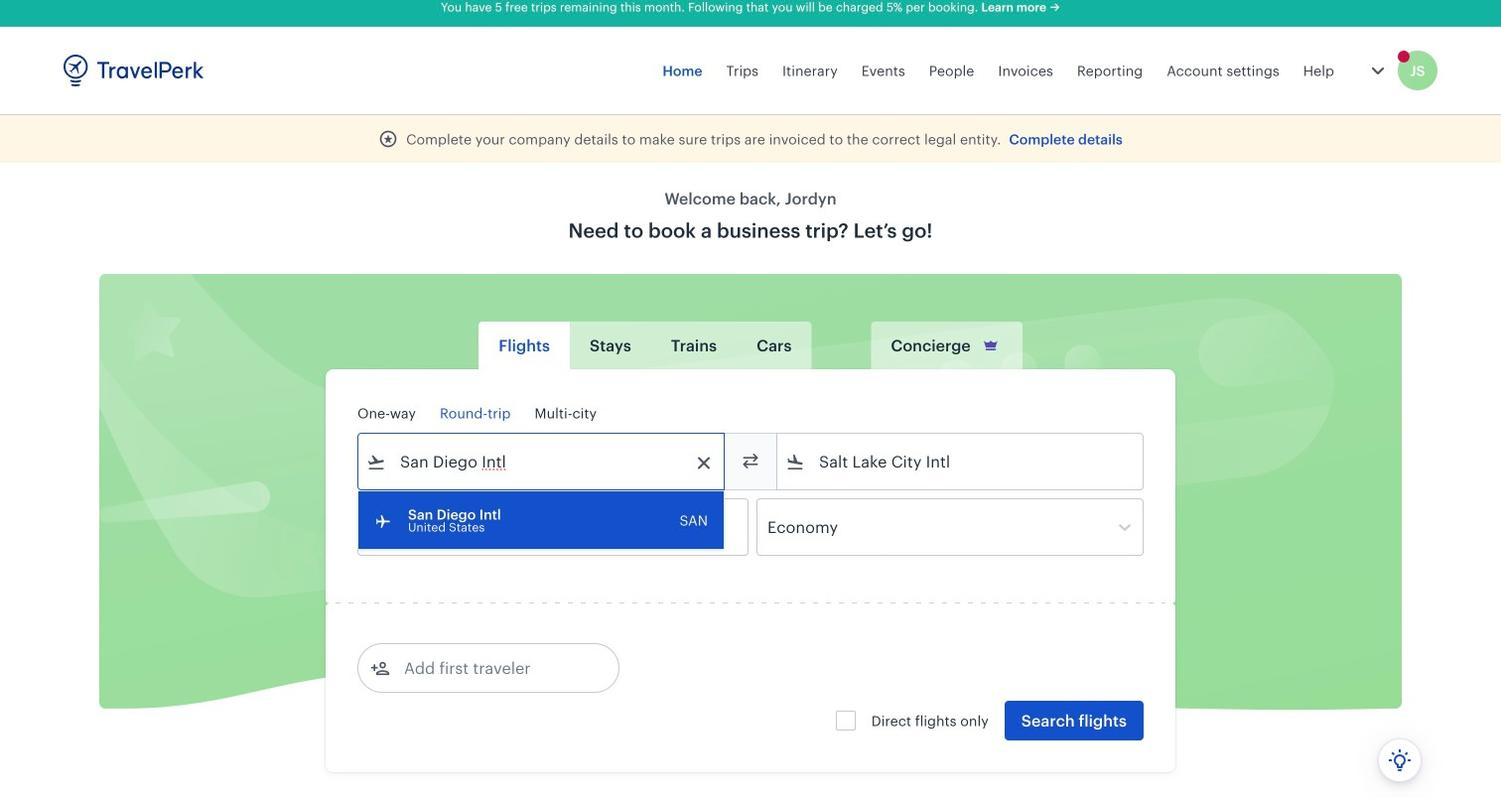 Task type: locate. For each thing, give the bounding box(es) containing it.
To search field
[[805, 446, 1117, 478]]

Add first traveler search field
[[390, 652, 597, 684]]

Return text field
[[504, 499, 607, 555]]



Task type: describe. For each thing, give the bounding box(es) containing it.
Depart text field
[[386, 499, 489, 555]]

From search field
[[386, 446, 698, 478]]



